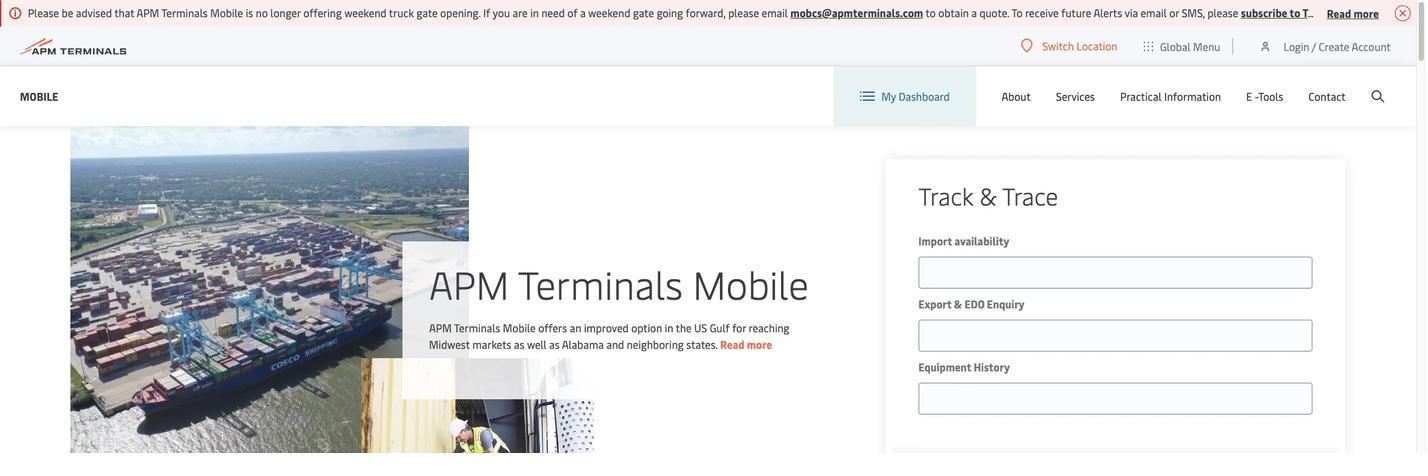 Task type: locate. For each thing, give the bounding box(es) containing it.
please
[[28, 5, 59, 20]]

read more down for
[[720, 337, 772, 352]]

mobile secondary image
[[362, 359, 594, 454]]

as down offers
[[549, 337, 560, 352]]

more
[[1354, 6, 1379, 20], [747, 337, 772, 352]]

read more link
[[720, 337, 772, 352]]

read more
[[1327, 6, 1379, 20], [720, 337, 772, 352]]

more up account
[[1354, 6, 1379, 20]]

0 horizontal spatial alerts
[[1094, 5, 1123, 20]]

alerts up account
[[1348, 5, 1378, 20]]

0 vertical spatial more
[[1354, 6, 1379, 20]]

gate right truck
[[417, 5, 438, 20]]

terminals up improved on the left
[[518, 257, 683, 310]]

apm for apm terminals mobile
[[429, 257, 509, 310]]

alerts
[[1094, 5, 1123, 20], [1348, 5, 1378, 20]]

account
[[1352, 39, 1391, 53]]

a right obtain
[[972, 5, 977, 20]]

terminal
[[1303, 5, 1346, 20]]

1 horizontal spatial weekend
[[588, 5, 631, 20]]

1 horizontal spatial email
[[1141, 5, 1167, 20]]

0 vertical spatial terminals
[[161, 5, 208, 20]]

1 vertical spatial terminals
[[518, 257, 683, 310]]

are
[[513, 5, 528, 20]]

1 horizontal spatial terminals
[[454, 321, 500, 335]]

read up 'login / create account'
[[1327, 6, 1352, 20]]

to
[[926, 5, 936, 20], [1290, 5, 1301, 20]]

quote. to
[[980, 5, 1023, 20]]

1 horizontal spatial gate
[[633, 5, 654, 20]]

gulf
[[710, 321, 730, 335]]

terminals right that on the left top of the page
[[161, 5, 208, 20]]

0 vertical spatial &
[[980, 179, 997, 212]]

mobcs@apmterminals.com link
[[791, 5, 923, 20]]

read for read more link
[[720, 337, 745, 352]]

to left terminal
[[1290, 5, 1301, 20]]

1 to from the left
[[926, 5, 936, 20]]

1 a from the left
[[580, 5, 586, 20]]

to left obtain
[[926, 5, 936, 20]]

apm inside apm terminals mobile offers an improved option in the us gulf for reaching midwest markets as well as alabama and neighboring states.
[[429, 321, 452, 335]]

as left well
[[514, 337, 525, 352]]

menu
[[1194, 39, 1221, 53]]

terminals inside apm terminals mobile offers an improved option in the us gulf for reaching midwest markets as well as alabama and neighboring states.
[[454, 321, 500, 335]]

apm terminals mobile
[[429, 257, 809, 310]]

the
[[676, 321, 692, 335]]

about
[[1002, 89, 1031, 104]]

my
[[882, 89, 896, 104]]

weekend left truck
[[344, 5, 387, 20]]

1 horizontal spatial in
[[665, 321, 674, 335]]

more for read more button
[[1354, 6, 1379, 20]]

opening.
[[440, 5, 481, 20]]

read down for
[[720, 337, 745, 352]]

gate left 'going'
[[633, 5, 654, 20]]

0 vertical spatial in
[[530, 5, 539, 20]]

read for read more button
[[1327, 6, 1352, 20]]

0 horizontal spatial a
[[580, 5, 586, 20]]

future
[[1062, 5, 1092, 20]]

0 horizontal spatial as
[[514, 337, 525, 352]]

1 horizontal spatial read
[[1327, 6, 1352, 20]]

my dashboard
[[882, 89, 950, 104]]

via
[[1125, 5, 1138, 20]]

mobile link
[[20, 88, 58, 105]]

1 vertical spatial apm
[[429, 257, 509, 310]]

0 vertical spatial read
[[1327, 6, 1352, 20]]

as
[[514, 337, 525, 352], [549, 337, 560, 352]]

alabama
[[562, 337, 604, 352]]

0 horizontal spatial please
[[728, 5, 759, 20]]

in right are
[[530, 5, 539, 20]]

terminals up markets
[[454, 321, 500, 335]]

& left trace
[[980, 179, 997, 212]]

equipment
[[919, 360, 972, 375]]

alerts left via
[[1094, 5, 1123, 20]]

services
[[1056, 89, 1095, 104]]

0 horizontal spatial to
[[926, 5, 936, 20]]

1 vertical spatial read more
[[720, 337, 772, 352]]

longer
[[270, 5, 301, 20]]

advised
[[76, 5, 112, 20]]

terminals for apm terminals mobile offers an improved option in the us gulf for reaching midwest markets as well as alabama and neighboring states.
[[454, 321, 500, 335]]

& for trace
[[980, 179, 997, 212]]

0 horizontal spatial in
[[530, 5, 539, 20]]

e -tools button
[[1247, 66, 1284, 126]]

option
[[631, 321, 662, 335]]

1 horizontal spatial to
[[1290, 5, 1301, 20]]

please right sms,
[[1208, 5, 1239, 20]]

if
[[483, 5, 490, 20]]

0 horizontal spatial weekend
[[344, 5, 387, 20]]

please right forward, at the top of page
[[728, 5, 759, 20]]

states.
[[687, 337, 718, 352]]

1 horizontal spatial a
[[972, 5, 977, 20]]

weekend
[[344, 5, 387, 20], [588, 5, 631, 20]]

0 horizontal spatial more
[[747, 337, 772, 352]]

0 horizontal spatial read more
[[720, 337, 772, 352]]

in left the
[[665, 321, 674, 335]]

0 horizontal spatial &
[[954, 297, 962, 312]]

import
[[919, 234, 952, 248]]

1 vertical spatial &
[[954, 297, 962, 312]]

1 horizontal spatial read more
[[1327, 6, 1379, 20]]

terminals
[[161, 5, 208, 20], [518, 257, 683, 310], [454, 321, 500, 335]]

1 weekend from the left
[[344, 5, 387, 20]]

create
[[1319, 39, 1350, 53]]

0 horizontal spatial gate
[[417, 5, 438, 20]]

a
[[580, 5, 586, 20], [972, 5, 977, 20]]

1 vertical spatial in
[[665, 321, 674, 335]]

/
[[1312, 39, 1316, 53]]

1 gate from the left
[[417, 5, 438, 20]]

a right of
[[580, 5, 586, 20]]

0 vertical spatial read more
[[1327, 6, 1379, 20]]

read more up 'login / create account'
[[1327, 6, 1379, 20]]

an
[[570, 321, 582, 335]]

2 vertical spatial terminals
[[454, 321, 500, 335]]

1 horizontal spatial please
[[1208, 5, 1239, 20]]

e -tools
[[1247, 89, 1284, 104]]

apm for apm terminals mobile offers an improved option in the us gulf for reaching midwest markets as well as alabama and neighboring states.
[[429, 321, 452, 335]]

in
[[530, 5, 539, 20], [665, 321, 674, 335]]

1 vertical spatial more
[[747, 337, 772, 352]]

information
[[1164, 89, 1221, 104]]

availability
[[955, 234, 1010, 248]]

mobile
[[210, 5, 243, 20], [20, 89, 58, 103], [693, 257, 809, 310], [503, 321, 536, 335]]

read inside button
[[1327, 6, 1352, 20]]

1 horizontal spatial &
[[980, 179, 997, 212]]

read more for read more button
[[1327, 6, 1379, 20]]

& left edo
[[954, 297, 962, 312]]

e
[[1247, 89, 1253, 104]]

dashboard
[[899, 89, 950, 104]]

gate
[[417, 5, 438, 20], [633, 5, 654, 20]]

1 horizontal spatial as
[[549, 337, 560, 352]]

apm
[[137, 5, 159, 20], [429, 257, 509, 310], [429, 321, 452, 335]]

2 email from the left
[[1141, 5, 1167, 20]]

and
[[607, 337, 624, 352]]

0 horizontal spatial read
[[720, 337, 745, 352]]

0 vertical spatial apm
[[137, 5, 159, 20]]

more down reaching
[[747, 337, 772, 352]]

weekend right of
[[588, 5, 631, 20]]

1 horizontal spatial alerts
[[1348, 5, 1378, 20]]

0 horizontal spatial email
[[762, 5, 788, 20]]

1 horizontal spatial more
[[1354, 6, 1379, 20]]

more inside button
[[1354, 6, 1379, 20]]

neighboring
[[627, 337, 684, 352]]

sms,
[[1182, 5, 1205, 20]]

email
[[762, 5, 788, 20], [1141, 5, 1167, 20]]

2 horizontal spatial terminals
[[518, 257, 683, 310]]

2 to from the left
[[1290, 5, 1301, 20]]

1 vertical spatial read
[[720, 337, 745, 352]]

history
[[974, 360, 1010, 375]]

2 vertical spatial apm
[[429, 321, 452, 335]]



Task type: describe. For each thing, give the bounding box(es) containing it.
switch location button
[[1021, 39, 1118, 53]]

or
[[1170, 5, 1179, 20]]

no
[[256, 5, 268, 20]]

enquiry
[[987, 297, 1025, 312]]

reaching
[[749, 321, 790, 335]]

0 horizontal spatial terminals
[[161, 5, 208, 20]]

track & trace
[[919, 179, 1058, 212]]

is
[[246, 5, 253, 20]]

read more button
[[1327, 5, 1379, 21]]

tools
[[1259, 89, 1284, 104]]

need
[[542, 5, 565, 20]]

2 gate from the left
[[633, 5, 654, 20]]

xin da yang zhou  docked at apm terminals mobile image
[[70, 126, 469, 454]]

.
[[1378, 5, 1380, 20]]

terminals for apm terminals mobile
[[518, 257, 683, 310]]

2 alerts from the left
[[1348, 5, 1378, 20]]

practical
[[1121, 89, 1162, 104]]

2 please from the left
[[1208, 5, 1239, 20]]

global menu
[[1160, 39, 1221, 53]]

markets
[[472, 337, 512, 352]]

receive
[[1025, 5, 1059, 20]]

login / create account
[[1284, 39, 1391, 53]]

for
[[732, 321, 746, 335]]

practical information button
[[1121, 66, 1221, 126]]

login
[[1284, 39, 1310, 53]]

1 alerts from the left
[[1094, 5, 1123, 20]]

import availability
[[919, 234, 1010, 248]]

that
[[114, 5, 134, 20]]

about button
[[1002, 66, 1031, 126]]

more for read more link
[[747, 337, 772, 352]]

read more for read more link
[[720, 337, 772, 352]]

edo
[[965, 297, 985, 312]]

apm terminals mobile offers an improved option in the us gulf for reaching midwest markets as well as alabama and neighboring states.
[[429, 321, 790, 352]]

be
[[62, 5, 73, 20]]

truck
[[389, 5, 414, 20]]

contact
[[1309, 89, 1346, 104]]

track
[[919, 179, 974, 212]]

offers
[[538, 321, 567, 335]]

1 email from the left
[[762, 5, 788, 20]]

please be advised that apm terminals mobile is no longer offering weekend truck gate opening. if you are in need of a weekend gate going forward, please email mobcs@apmterminals.com to obtain a quote. to receive future alerts via email or sms, please subscribe to terminal alerts .
[[28, 5, 1380, 20]]

global
[[1160, 39, 1191, 53]]

equipment history
[[919, 360, 1010, 375]]

going
[[657, 5, 683, 20]]

2 a from the left
[[972, 5, 977, 20]]

trace
[[1002, 179, 1058, 212]]

subscribe to terminal alerts link
[[1241, 5, 1378, 20]]

1 as from the left
[[514, 337, 525, 352]]

forward,
[[686, 5, 726, 20]]

of
[[568, 5, 578, 20]]

2 weekend from the left
[[588, 5, 631, 20]]

switch
[[1043, 39, 1074, 53]]

login / create account link
[[1259, 27, 1391, 66]]

midwest
[[429, 337, 470, 352]]

subscribe
[[1241, 5, 1288, 20]]

global menu button
[[1131, 26, 1234, 66]]

export & edo enquiry
[[919, 297, 1025, 312]]

export
[[919, 297, 952, 312]]

services button
[[1056, 66, 1095, 126]]

switch location
[[1043, 39, 1118, 53]]

improved
[[584, 321, 629, 335]]

mobcs@apmterminals.com
[[791, 5, 923, 20]]

-
[[1255, 89, 1259, 104]]

obtain
[[939, 5, 969, 20]]

contact button
[[1309, 66, 1346, 126]]

well
[[527, 337, 547, 352]]

mobile inside apm terminals mobile offers an improved option in the us gulf for reaching midwest markets as well as alabama and neighboring states.
[[503, 321, 536, 335]]

in inside apm terminals mobile offers an improved option in the us gulf for reaching midwest markets as well as alabama and neighboring states.
[[665, 321, 674, 335]]

1 please from the left
[[728, 5, 759, 20]]

us
[[694, 321, 707, 335]]

practical information
[[1121, 89, 1221, 104]]

2 as from the left
[[549, 337, 560, 352]]

offering
[[303, 5, 342, 20]]

my dashboard button
[[860, 66, 950, 126]]

you
[[493, 5, 510, 20]]

location
[[1077, 39, 1118, 53]]

& for edo
[[954, 297, 962, 312]]

close alert image
[[1395, 5, 1411, 21]]



Task type: vqa. For each thing, say whether or not it's contained in the screenshot.
windows
no



